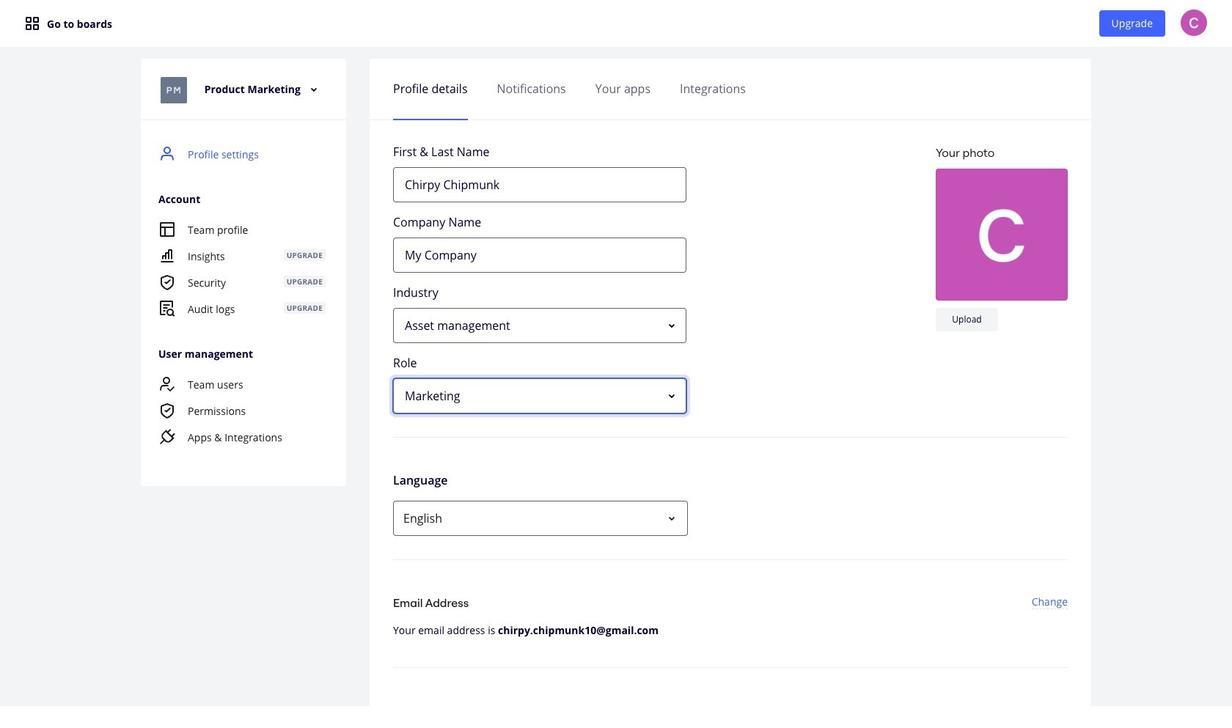 Task type: vqa. For each thing, say whether or not it's contained in the screenshot.
spagx ICON
yes



Task type: locate. For each thing, give the bounding box(es) containing it.
None text field
[[393, 167, 687, 203]]

None text field
[[393, 238, 687, 273]]

None field
[[393, 308, 687, 343], [393, 379, 687, 414], [393, 308, 687, 343], [393, 379, 687, 414]]

menu
[[141, 141, 343, 463], [141, 216, 343, 322], [141, 371, 343, 451]]

user menu: chirpy chipmunk image
[[1181, 10, 1208, 36]]

spagx image
[[23, 15, 41, 32]]

1 menu from the top
[[141, 141, 343, 463]]



Task type: describe. For each thing, give the bounding box(es) containing it.
menu bar element
[[0, 0, 1233, 47]]

default profile avatar image
[[936, 169, 1068, 301]]

3 menu from the top
[[141, 371, 343, 451]]

2 menu from the top
[[141, 216, 343, 322]]

profile settings tab list
[[393, 66, 1068, 112]]



